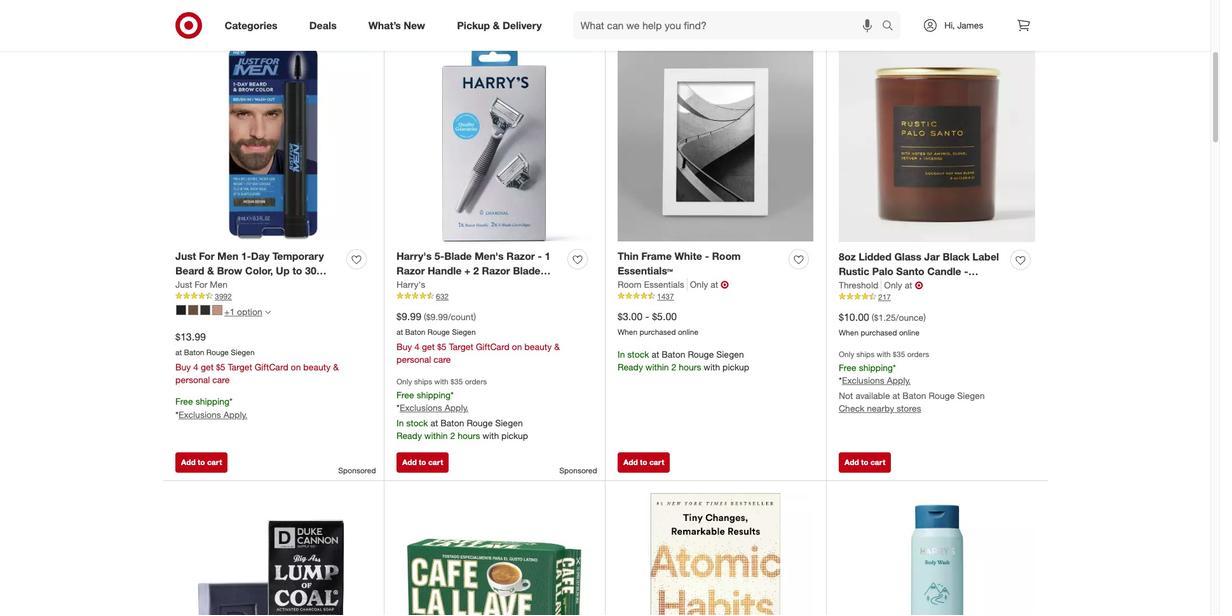 Task type: locate. For each thing, give the bounding box(es) containing it.
1 vertical spatial giftcard
[[255, 362, 288, 373]]

duke cannon supply co. big lump of coal bar soap - bergamot scent - 10oz image
[[175, 494, 371, 615], [175, 494, 371, 615]]

add to cart button for harry's 5-blade men's razor - 1 razor handle + 2 razor blade cartridges - charcoal
[[397, 453, 449, 473]]

atomic habits - by james clear (hardcover) image
[[618, 494, 814, 615]]

ships inside only ships with $35 orders free shipping * * exclusions apply. not available at baton rouge siegen check nearby stores
[[857, 350, 875, 359]]

3 add to cart from the left
[[624, 458, 664, 467]]

1 sponsored from the left
[[338, 466, 376, 475]]

) inside $10.00 ( $1.25 /ounce ) when purchased online
[[924, 312, 926, 323]]

lidded
[[859, 250, 892, 263]]

exclusions inside free shipping * * exclusions apply. in stock at  baton rouge siegen ready within 2 hours with pickup
[[400, 403, 442, 413]]

in down the $3.00
[[618, 349, 625, 360]]

men
[[217, 250, 238, 263], [210, 279, 228, 290]]

with
[[877, 350, 891, 359], [704, 362, 720, 373], [435, 377, 449, 387], [483, 431, 499, 441]]

giftcard down "632" link
[[476, 342, 510, 352]]

within inside the in stock at  baton rouge siegen ready within 2 hours with pickup
[[646, 362, 669, 373]]

)
[[474, 311, 476, 322], [924, 312, 926, 323]]

1 vertical spatial in
[[397, 418, 404, 429]]

apply. for harry's 5-blade men's razor - 1 razor handle + 2 razor blade cartridges - charcoal
[[445, 403, 469, 413]]

essentials
[[644, 279, 684, 290]]

just for men 1-day temporary beard & brow color, up to 30 applications - 0.3 fl oz image
[[175, 46, 371, 242], [175, 46, 371, 242]]

deals
[[309, 19, 337, 32]]

1 vertical spatial harry's
[[397, 279, 425, 290]]

get
[[422, 342, 435, 352], [201, 362, 214, 373]]

get up only ships with $35 orders
[[422, 342, 435, 352]]

add to cart button for 8oz lidded glass jar black label rustic palo santo candle - threshold™
[[839, 453, 891, 473]]

1 horizontal spatial stock
[[628, 349, 649, 360]]

sponsored inside $13.99 at baton rouge siegen buy 4 get $5 target giftcard on beauty & personal care sponsored
[[338, 466, 376, 475]]

- right the white
[[705, 250, 709, 263]]

4 add from the left
[[845, 458, 859, 467]]

razor left 1
[[507, 250, 535, 263]]

0 vertical spatial $35
[[893, 350, 905, 359]]

2 horizontal spatial exclusions apply. button
[[842, 375, 911, 387]]

for down beard
[[195, 279, 208, 290]]

buy inside $9.99 ( $9.99 /count ) at baton rouge siegen buy 4 get $5 target giftcard on beauty & personal care
[[397, 342, 412, 352]]

only ships with $35 orders free shipping * * exclusions apply. not available at baton rouge siegen check nearby stores
[[839, 350, 985, 414]]

ready
[[618, 362, 643, 373], [397, 431, 422, 441]]

shipping inside free shipping * * exclusions apply. in stock at  baton rouge siegen ready within 2 hours with pickup
[[417, 389, 451, 400]]

frame
[[642, 250, 672, 263]]

8oz lidded glass jar black label rustic palo santo candle - threshold™
[[839, 250, 999, 292]]

1 add to cart from the left
[[181, 458, 222, 467]]

¬
[[721, 278, 729, 291], [915, 279, 923, 292]]

0 vertical spatial beauty
[[525, 342, 552, 352]]

target down /count
[[449, 342, 473, 352]]

1 vertical spatial 2
[[672, 362, 676, 373]]

threshold
[[839, 279, 879, 290]]

0 horizontal spatial free
[[175, 396, 193, 407]]

men for just for men
[[210, 279, 228, 290]]

men up brow at top left
[[217, 250, 238, 263]]

on
[[512, 342, 522, 352], [291, 362, 301, 373]]

1 horizontal spatial purchased
[[861, 328, 897, 337]]

blade up +
[[444, 250, 472, 263]]

baton down only ships with $35 orders
[[441, 418, 464, 429]]

1 vertical spatial get
[[201, 362, 214, 373]]

0 vertical spatial men
[[217, 250, 238, 263]]

2 right +
[[473, 264, 479, 277]]

0 vertical spatial room
[[712, 250, 741, 263]]

for inside just for men 1-day temporary beard & brow color, up to 30 applications - 0.3 fl oz
[[199, 250, 215, 263]]

$35 for only ships with $35 orders free shipping * * exclusions apply. not available at baton rouge siegen check nearby stores
[[893, 350, 905, 359]]

$13.99 at baton rouge siegen buy 4 get $5 target giftcard on beauty & personal care sponsored
[[175, 330, 376, 475]]

shipping inside free shipping * * exclusions apply.
[[196, 396, 230, 407]]

1 vertical spatial orders
[[465, 377, 487, 387]]

option
[[237, 306, 262, 317]]

/ounce
[[896, 312, 924, 323]]

4 up only ships with $35 orders
[[415, 342, 420, 352]]

30
[[305, 264, 316, 277]]

2 horizontal spatial shipping
[[859, 362, 893, 373]]

2 sponsored from the left
[[560, 466, 597, 475]]

$35 inside only ships with $35 orders free shipping * * exclusions apply. not available at baton rouge siegen check nearby stores
[[893, 350, 905, 359]]

rouge inside the in stock at  baton rouge siegen ready within 2 hours with pickup
[[688, 349, 714, 360]]

1 horizontal spatial blade
[[513, 264, 541, 277]]

1 vertical spatial men
[[210, 279, 228, 290]]

2 vertical spatial 2
[[450, 431, 455, 441]]

apply. inside free shipping * * exclusions apply. in stock at  baton rouge siegen ready within 2 hours with pickup
[[445, 403, 469, 413]]

care inside $13.99 at baton rouge siegen buy 4 get $5 target giftcard on beauty & personal care sponsored
[[212, 375, 230, 385]]

1 horizontal spatial giftcard
[[476, 342, 510, 352]]

when
[[618, 327, 638, 337], [839, 328, 859, 337]]

0 horizontal spatial exclusions apply. button
[[179, 409, 247, 422]]

exclusions inside free shipping * * exclusions apply.
[[179, 410, 221, 420]]

1 vertical spatial room
[[618, 279, 642, 290]]

add to cart
[[181, 458, 222, 467], [402, 458, 443, 467], [624, 458, 664, 467], [845, 458, 886, 467]]

within down $3.00 - $5.00 when purchased online
[[646, 362, 669, 373]]

0 horizontal spatial orders
[[465, 377, 487, 387]]

delivery
[[503, 19, 542, 32]]

0 vertical spatial harry's
[[397, 250, 432, 263]]

1 horizontal spatial when
[[839, 328, 859, 337]]

$5 up only ships with $35 orders
[[437, 342, 447, 352]]

1 horizontal spatial online
[[899, 328, 920, 337]]

4 down $13.99
[[193, 362, 198, 373]]

fl
[[262, 279, 268, 292]]

stock down $3.00 - $5.00 when purchased online
[[628, 349, 649, 360]]

*
[[893, 362, 896, 373], [839, 375, 842, 386], [451, 389, 454, 400], [230, 396, 233, 407], [397, 403, 400, 413], [175, 410, 179, 420]]

1 horizontal spatial 4
[[415, 342, 420, 352]]

1 horizontal spatial $9.99
[[426, 311, 448, 322]]

217
[[878, 292, 891, 302]]

within inside free shipping * * exclusions apply. in stock at  baton rouge siegen ready within 2 hours with pickup
[[424, 431, 448, 441]]

1 horizontal spatial exclusions apply. button
[[400, 402, 469, 415]]

) down "632" link
[[474, 311, 476, 322]]

3 cart from the left
[[650, 458, 664, 467]]

1 vertical spatial blade
[[513, 264, 541, 277]]

thin frame white - room essentials™ link
[[618, 249, 784, 278]]

3 add to cart button from the left
[[618, 453, 670, 473]]

at down harry's link
[[397, 327, 403, 337]]

0 vertical spatial orders
[[908, 350, 930, 359]]

1 vertical spatial ready
[[397, 431, 422, 441]]

( inside $10.00 ( $1.25 /ounce ) when purchased online
[[872, 312, 874, 323]]

0 vertical spatial giftcard
[[476, 342, 510, 352]]

shipping
[[859, 362, 893, 373], [417, 389, 451, 400], [196, 396, 230, 407]]

orders up free shipping * * exclusions apply. in stock at  baton rouge siegen ready within 2 hours with pickup
[[465, 377, 487, 387]]

siegen inside $13.99 at baton rouge siegen buy 4 get $5 target giftcard on beauty & personal care sponsored
[[231, 347, 255, 357]]

beauty
[[525, 342, 552, 352], [303, 362, 331, 373]]

0 vertical spatial get
[[422, 342, 435, 352]]

- right the $3.00
[[645, 310, 649, 323]]

on inside $13.99 at baton rouge siegen buy 4 get $5 target giftcard on beauty & personal care sponsored
[[291, 362, 301, 373]]

baton inside only ships with $35 orders free shipping * * exclusions apply. not available at baton rouge siegen check nearby stores
[[903, 391, 927, 401]]

1 horizontal spatial $35
[[893, 350, 905, 359]]

when down the $3.00
[[618, 327, 638, 337]]

2 horizontal spatial 2
[[672, 362, 676, 373]]

1 horizontal spatial hours
[[679, 362, 701, 373]]

baton up stores at the bottom of the page
[[903, 391, 927, 401]]

) down 217 "link"
[[924, 312, 926, 323]]

1 horizontal spatial ships
[[857, 350, 875, 359]]

add to cart button
[[175, 453, 228, 473], [397, 453, 449, 473], [618, 453, 670, 473], [839, 453, 891, 473]]

baton inside the in stock at  baton rouge siegen ready within 2 hours with pickup
[[662, 349, 686, 360]]

exclusions for harry's 5-blade men's razor - 1 razor handle + 2 razor blade cartridges - charcoal
[[400, 403, 442, 413]]

hours inside the in stock at  baton rouge siegen ready within 2 hours with pickup
[[679, 362, 701, 373]]

1 horizontal spatial beauty
[[525, 342, 552, 352]]

rouge
[[428, 327, 450, 337], [206, 347, 229, 357], [688, 349, 714, 360], [929, 391, 955, 401], [467, 418, 493, 429]]

1 vertical spatial care
[[212, 375, 230, 385]]

personal up free shipping * * exclusions apply. at bottom
[[175, 375, 210, 385]]

get inside $9.99 ( $9.99 /count ) at baton rouge siegen buy 4 get $5 target giftcard on beauty & personal care
[[422, 342, 435, 352]]

0 horizontal spatial exclusions
[[179, 410, 221, 420]]

free for harry's 5-blade men's razor - 1 razor handle + 2 razor blade cartridges - charcoal
[[397, 389, 414, 400]]

$5 up free shipping * * exclusions apply. at bottom
[[216, 362, 225, 373]]

(
[[424, 311, 426, 322], [872, 312, 874, 323]]

1 horizontal spatial in
[[618, 349, 625, 360]]

1 vertical spatial personal
[[175, 375, 210, 385]]

razor up harry's link
[[397, 264, 425, 277]]

add to cart for harry's 5-blade men's razor - 1 razor handle + 2 razor blade cartridges - charcoal
[[402, 458, 443, 467]]

stock
[[628, 349, 649, 360], [406, 418, 428, 429]]

1 horizontal spatial ready
[[618, 362, 643, 373]]

1 vertical spatial pickup
[[502, 431, 528, 441]]

3992 link
[[175, 291, 371, 302]]

apply. for just for men 1-day temporary beard & brow color, up to 30 applications - 0.3 fl oz
[[224, 410, 247, 420]]

baton down $13.99
[[184, 347, 204, 357]]

+1 option button
[[170, 302, 276, 322]]

hours down $3.00 - $5.00 when purchased online
[[679, 362, 701, 373]]

0 horizontal spatial room
[[618, 279, 642, 290]]

2
[[473, 264, 479, 277], [672, 362, 676, 373], [450, 431, 455, 441]]

hours down only ships with $35 orders
[[458, 431, 480, 441]]

stock inside the in stock at  baton rouge siegen ready within 2 hours with pickup
[[628, 349, 649, 360]]

4 add to cart button from the left
[[839, 453, 891, 473]]

buy inside $13.99 at baton rouge siegen buy 4 get $5 target giftcard on beauty & personal care sponsored
[[175, 362, 191, 373]]

2 inside harry's 5-blade men's razor - 1 razor handle + 2 razor blade cartridges - charcoal
[[473, 264, 479, 277]]

purchased down $1.25
[[861, 328, 897, 337]]

0 horizontal spatial (
[[424, 311, 426, 322]]

orders inside only ships with $35 orders free shipping * * exclusions apply. not available at baton rouge siegen check nearby stores
[[908, 350, 930, 359]]

1 horizontal spatial shipping
[[417, 389, 451, 400]]

blade up "632" link
[[513, 264, 541, 277]]

1 horizontal spatial within
[[646, 362, 669, 373]]

0 horizontal spatial $9.99
[[397, 310, 421, 323]]

online up the in stock at  baton rouge siegen ready within 2 hours with pickup
[[678, 327, 699, 337]]

giftcard down "all colors + 1 more colors" image
[[255, 362, 288, 373]]

for for just for men
[[195, 279, 208, 290]]

at down $13.99
[[175, 347, 182, 357]]

1 horizontal spatial target
[[449, 342, 473, 352]]

giftcard inside $9.99 ( $9.99 /count ) at baton rouge siegen buy 4 get $5 target giftcard on beauty & personal care
[[476, 342, 510, 352]]

2 add to cart from the left
[[402, 458, 443, 467]]

0 horizontal spatial )
[[474, 311, 476, 322]]

2 just from the top
[[175, 279, 192, 290]]

- inside just for men 1-day temporary beard & brow color, up to 30 applications - 0.3 fl oz
[[238, 279, 243, 292]]

$5
[[437, 342, 447, 352], [216, 362, 225, 373]]

4 inside $9.99 ( $9.99 /count ) at baton rouge siegen buy 4 get $5 target giftcard on beauty & personal care
[[415, 342, 420, 352]]

4
[[415, 342, 420, 352], [193, 362, 198, 373]]

1 harry's from the top
[[397, 250, 432, 263]]

0 horizontal spatial within
[[424, 431, 448, 441]]

cart for just for men 1-day temporary beard & brow color, up to 30 applications - 0.3 fl oz
[[207, 458, 222, 467]]

1 horizontal spatial free
[[397, 389, 414, 400]]

0 horizontal spatial online
[[678, 327, 699, 337]]

purchased inside $3.00 - $5.00 when purchased online
[[640, 327, 676, 337]]

harry's wildlands body wash for men - 16 fl oz /473 ml image
[[839, 494, 1035, 615], [839, 494, 1035, 615]]

$10.00
[[839, 311, 870, 323]]

2 add to cart button from the left
[[397, 453, 449, 473]]

add to cart for 8oz lidded glass jar black label rustic palo santo candle - threshold™
[[845, 458, 886, 467]]

2 horizontal spatial exclusions
[[842, 375, 885, 386]]

harry's inside harry's 5-blade men's razor - 1 razor handle + 2 razor blade cartridges - charcoal
[[397, 250, 432, 263]]

0 vertical spatial target
[[449, 342, 473, 352]]

1 vertical spatial $35
[[451, 377, 463, 387]]

1 add to cart button from the left
[[175, 453, 228, 473]]

0 horizontal spatial hours
[[458, 431, 480, 441]]

stock down only ships with $35 orders
[[406, 418, 428, 429]]

to for thin frame white - room essentials™
[[640, 458, 647, 467]]

$9.99
[[397, 310, 421, 323], [426, 311, 448, 322]]

3 add from the left
[[624, 458, 638, 467]]

1 horizontal spatial apply.
[[445, 403, 469, 413]]

1 vertical spatial for
[[195, 279, 208, 290]]

just down beard
[[175, 279, 192, 290]]

1 horizontal spatial )
[[924, 312, 926, 323]]

just inside just for men 1-day temporary beard & brow color, up to 30 applications - 0.3 fl oz
[[175, 250, 196, 263]]

room
[[712, 250, 741, 263], [618, 279, 642, 290]]

to for harry's 5-blade men's razor - 1 razor handle + 2 razor blade cartridges - charcoal
[[419, 458, 426, 467]]

at up stores at the bottom of the page
[[893, 391, 900, 401]]

ready down only ships with $35 orders
[[397, 431, 422, 441]]

in stock at  baton rouge siegen ready within 2 hours with pickup
[[618, 349, 749, 373]]

ships down $10.00 ( $1.25 /ounce ) when purchased online
[[857, 350, 875, 359]]

0 vertical spatial on
[[512, 342, 522, 352]]

1 horizontal spatial personal
[[397, 354, 431, 365]]

room essentials only at ¬
[[618, 278, 729, 291]]

shipping inside only ships with $35 orders free shipping * * exclusions apply. not available at baton rouge siegen check nearby stores
[[859, 362, 893, 373]]

$9.99 down 632 at left
[[426, 311, 448, 322]]

free shipping * * exclusions apply. in stock at  baton rouge siegen ready within 2 hours with pickup
[[397, 389, 528, 441]]

8oz lidded glass jar black label rustic palo santo candle - threshold™ image
[[839, 46, 1035, 242], [839, 46, 1035, 242]]

1 horizontal spatial sponsored
[[560, 466, 597, 475]]

1 just from the top
[[175, 250, 196, 263]]

men inside just for men 1-day temporary beard & brow color, up to 30 applications - 0.3 fl oz
[[217, 250, 238, 263]]

shipping for harry's 5-blade men's razor - 1 razor handle + 2 razor blade cartridges - charcoal
[[417, 389, 451, 400]]

care up only ships with $35 orders
[[434, 354, 451, 365]]

1 vertical spatial within
[[424, 431, 448, 441]]

pickup
[[723, 362, 749, 373], [502, 431, 528, 441]]

0 vertical spatial care
[[434, 354, 451, 365]]

available
[[856, 391, 890, 401]]

( down cartridges
[[424, 311, 426, 322]]

1 horizontal spatial room
[[712, 250, 741, 263]]

just up beard
[[175, 250, 196, 263]]

& inside $13.99 at baton rouge siegen buy 4 get $5 target giftcard on beauty & personal care sponsored
[[333, 362, 339, 373]]

0 horizontal spatial $5
[[216, 362, 225, 373]]

0 vertical spatial buy
[[397, 342, 412, 352]]

2 down $3.00 - $5.00 when purchased online
[[672, 362, 676, 373]]

apply. inside free shipping * * exclusions apply.
[[224, 410, 247, 420]]

at down only ships with $35 orders
[[431, 418, 438, 429]]

giftcard
[[476, 342, 510, 352], [255, 362, 288, 373]]

- inside thin frame white - room essentials™
[[705, 250, 709, 263]]

1 vertical spatial ships
[[414, 377, 432, 387]]

0 vertical spatial ships
[[857, 350, 875, 359]]

james
[[958, 20, 984, 31]]

baton inside free shipping * * exclusions apply. in stock at  baton rouge siegen ready within 2 hours with pickup
[[441, 418, 464, 429]]

( right $10.00
[[872, 312, 874, 323]]

0 vertical spatial pickup
[[723, 362, 749, 373]]

add for thin frame white - room essentials™
[[624, 458, 638, 467]]

$35 for only ships with $35 orders
[[451, 377, 463, 387]]

( inside $9.99 ( $9.99 /count ) at baton rouge siegen buy 4 get $5 target giftcard on beauty & personal care
[[424, 311, 426, 322]]

ships up free shipping * * exclusions apply. in stock at  baton rouge siegen ready within 2 hours with pickup
[[414, 377, 432, 387]]

cart for thin frame white - room essentials™
[[650, 458, 664, 467]]

at down $3.00 - $5.00 when purchased online
[[652, 349, 659, 360]]

free inside free shipping * * exclusions apply.
[[175, 396, 193, 407]]

2 add from the left
[[402, 458, 417, 467]]

$35 up free shipping * * exclusions apply. in stock at  baton rouge siegen ready within 2 hours with pickup
[[451, 377, 463, 387]]

0 horizontal spatial target
[[228, 362, 252, 373]]

2 harry's from the top
[[397, 279, 425, 290]]

when inside $10.00 ( $1.25 /ounce ) when purchased online
[[839, 328, 859, 337]]

personal up only ships with $35 orders
[[397, 354, 431, 365]]

online inside $10.00 ( $1.25 /ounce ) when purchased online
[[899, 328, 920, 337]]

ready down the $3.00
[[618, 362, 643, 373]]

baton
[[405, 327, 426, 337], [184, 347, 204, 357], [662, 349, 686, 360], [903, 391, 927, 401], [441, 418, 464, 429]]

1 add from the left
[[181, 458, 196, 467]]

what's
[[369, 19, 401, 32]]

1 cart from the left
[[207, 458, 222, 467]]

purchased down $5.00
[[640, 327, 676, 337]]

in down only ships with $35 orders
[[397, 418, 404, 429]]

2 horizontal spatial apply.
[[887, 375, 911, 386]]

4 cart from the left
[[871, 458, 886, 467]]

room down the essentials™
[[618, 279, 642, 290]]

0 vertical spatial for
[[199, 250, 215, 263]]

cart
[[207, 458, 222, 467], [428, 458, 443, 467], [650, 458, 664, 467], [871, 458, 886, 467]]

- left 0.3
[[238, 279, 243, 292]]

baton inside $13.99 at baton rouge siegen buy 4 get $5 target giftcard on beauty & personal care sponsored
[[184, 347, 204, 357]]

thin frame white - room essentials™ image
[[618, 46, 814, 242], [618, 46, 814, 242]]

- down black
[[964, 265, 969, 278]]

target up free shipping * * exclusions apply. at bottom
[[228, 362, 252, 373]]

- right 632 at left
[[451, 279, 455, 292]]

get down $13.99
[[201, 362, 214, 373]]

search
[[877, 20, 907, 33]]

0 horizontal spatial giftcard
[[255, 362, 288, 373]]

at inside the in stock at  baton rouge siegen ready within 2 hours with pickup
[[652, 349, 659, 360]]

cartridges
[[397, 279, 448, 292]]

2 down only ships with $35 orders
[[450, 431, 455, 441]]

exclusions
[[842, 375, 885, 386], [400, 403, 442, 413], [179, 410, 221, 420]]

0 horizontal spatial shipping
[[196, 396, 230, 407]]

$9.99 down harry's link
[[397, 310, 421, 323]]

room right the white
[[712, 250, 741, 263]]

white
[[675, 250, 702, 263]]

orders down /ounce
[[908, 350, 930, 359]]

shipping for just for men 1-day temporary beard & brow color, up to 30 applications - 0.3 fl oz
[[196, 396, 230, 407]]

baton down $3.00 - $5.00 when purchased online
[[662, 349, 686, 360]]

all colors + 1 more colors image
[[265, 310, 271, 315]]

$5.00
[[652, 310, 677, 323]]

1 horizontal spatial 2
[[473, 264, 479, 277]]

cart for 8oz lidded glass jar black label rustic palo santo candle - threshold™
[[871, 458, 886, 467]]

at down santo
[[905, 279, 913, 290]]

pickup
[[457, 19, 490, 32]]

4 add to cart from the left
[[845, 458, 886, 467]]

harry's 5-blade men's razor - 1 razor handle + 2 razor blade cartridges - charcoal image
[[397, 46, 592, 242], [397, 46, 592, 242]]

1 horizontal spatial buy
[[397, 342, 412, 352]]

$5 inside $13.99 at baton rouge siegen buy 4 get $5 target giftcard on beauty & personal care sponsored
[[216, 362, 225, 373]]

baton down cartridges
[[405, 327, 426, 337]]

0 horizontal spatial buy
[[175, 362, 191, 373]]

1 horizontal spatial get
[[422, 342, 435, 352]]

at up 1437 link
[[711, 279, 718, 290]]

0 horizontal spatial $35
[[451, 377, 463, 387]]

free inside free shipping * * exclusions apply. in stock at  baton rouge siegen ready within 2 hours with pickup
[[397, 389, 414, 400]]

exclusions apply. button
[[842, 375, 911, 387], [400, 402, 469, 415], [179, 409, 247, 422]]

0 horizontal spatial when
[[618, 327, 638, 337]]

0 vertical spatial $5
[[437, 342, 447, 352]]

¬ down santo
[[915, 279, 923, 292]]

buy down $13.99
[[175, 362, 191, 373]]

exclusions apply. button for $10.00
[[842, 375, 911, 387]]

when down $10.00
[[839, 328, 859, 337]]

just for men 1-day temporary beard & brow color, up to 30 applications - 0.3 fl oz link
[[175, 249, 341, 292]]

men up 3992
[[210, 279, 228, 290]]

room essentials link
[[618, 278, 688, 291]]

2 inside the in stock at  baton rouge siegen ready within 2 hours with pickup
[[672, 362, 676, 373]]

purchased
[[640, 327, 676, 337], [861, 328, 897, 337]]

with inside only ships with $35 orders free shipping * * exclusions apply. not available at baton rouge siegen check nearby stores
[[877, 350, 891, 359]]

1 horizontal spatial on
[[512, 342, 522, 352]]

exclusions inside only ships with $35 orders free shipping * * exclusions apply. not available at baton rouge siegen check nearby stores
[[842, 375, 885, 386]]

beauty inside $9.99 ( $9.99 /count ) at baton rouge siegen buy 4 get $5 target giftcard on beauty & personal care
[[525, 342, 552, 352]]

0 horizontal spatial 2
[[450, 431, 455, 441]]

1 vertical spatial hours
[[458, 431, 480, 441]]

¬ down thin frame white - room essentials™
[[721, 278, 729, 291]]

temporary
[[273, 250, 324, 263]]

2 cart from the left
[[428, 458, 443, 467]]

1 horizontal spatial care
[[434, 354, 451, 365]]

palo
[[872, 265, 894, 278]]

) inside $9.99 ( $9.99 /count ) at baton rouge siegen buy 4 get $5 target giftcard on beauty & personal care
[[474, 311, 476, 322]]

razor
[[507, 250, 535, 263], [397, 264, 425, 277], [482, 264, 510, 277]]

handle
[[428, 264, 462, 277]]

1 horizontal spatial pickup
[[723, 362, 749, 373]]

0 horizontal spatial on
[[291, 362, 301, 373]]

buy up only ships with $35 orders
[[397, 342, 412, 352]]

0 horizontal spatial apply.
[[224, 410, 247, 420]]

at
[[711, 279, 718, 290], [905, 279, 913, 290], [397, 327, 403, 337], [175, 347, 182, 357], [652, 349, 659, 360], [893, 391, 900, 401], [431, 418, 438, 429]]

for
[[199, 250, 215, 263], [195, 279, 208, 290]]

) for +
[[474, 311, 476, 322]]

only inside the threshold only at ¬
[[884, 279, 902, 290]]

1 vertical spatial on
[[291, 362, 301, 373]]

ready inside the in stock at  baton rouge siegen ready within 2 hours with pickup
[[618, 362, 643, 373]]

stock inside free shipping * * exclusions apply. in stock at  baton rouge siegen ready within 2 hours with pickup
[[406, 418, 428, 429]]

0 horizontal spatial in
[[397, 418, 404, 429]]

online down /ounce
[[899, 328, 920, 337]]

( for $10.00
[[872, 312, 874, 323]]

0 horizontal spatial pickup
[[502, 431, 528, 441]]

cafe la llave espresso 100% pure dark roast ground coffee - 10oz image
[[397, 494, 592, 615], [397, 494, 592, 615]]

rouge inside only ships with $35 orders free shipping * * exclusions apply. not available at baton rouge siegen check nearby stores
[[929, 391, 955, 401]]

care up free shipping * * exclusions apply. at bottom
[[212, 375, 230, 385]]

0 horizontal spatial purchased
[[640, 327, 676, 337]]

within down only ships with $35 orders
[[424, 431, 448, 441]]

up
[[276, 264, 290, 277]]

not
[[839, 391, 853, 401]]

for up beard
[[199, 250, 215, 263]]

0 vertical spatial in
[[618, 349, 625, 360]]

0 horizontal spatial 4
[[193, 362, 198, 373]]

with inside the in stock at  baton rouge siegen ready within 2 hours with pickup
[[704, 362, 720, 373]]

$35 down $10.00 ( $1.25 /ounce ) when purchased online
[[893, 350, 905, 359]]



Task type: describe. For each thing, give the bounding box(es) containing it.
( for $9.99
[[424, 311, 426, 322]]

personal inside $13.99 at baton rouge siegen buy 4 get $5 target giftcard on beauty & personal care sponsored
[[175, 375, 210, 385]]

free for just for men 1-day temporary beard & brow color, up to 30 applications - 0.3 fl oz
[[175, 396, 193, 407]]

personal inside $9.99 ( $9.99 /count ) at baton rouge siegen buy 4 get $5 target giftcard on beauty & personal care
[[397, 354, 431, 365]]

purchased inside $10.00 ( $1.25 /ounce ) when purchased online
[[861, 328, 897, 337]]

8oz lidded glass jar black label rustic palo santo candle - threshold™ link
[[839, 250, 1006, 292]]

at inside room essentials only at ¬
[[711, 279, 718, 290]]

at inside $13.99 at baton rouge siegen buy 4 get $5 target giftcard on beauty & personal care sponsored
[[175, 347, 182, 357]]

online inside $3.00 - $5.00 when purchased online
[[678, 327, 699, 337]]

add for just for men 1-day temporary beard & brow color, up to 30 applications - 0.3 fl oz
[[181, 458, 196, 467]]

rouge inside free shipping * * exclusions apply. in stock at  baton rouge siegen ready within 2 hours with pickup
[[467, 418, 493, 429]]

when inside $3.00 - $5.00 when purchased online
[[618, 327, 638, 337]]

pickup inside free shipping * * exclusions apply. in stock at  baton rouge siegen ready within 2 hours with pickup
[[502, 431, 528, 441]]

razor down men's in the top of the page
[[482, 264, 510, 277]]

men's
[[475, 250, 504, 263]]

ready inside free shipping * * exclusions apply. in stock at  baton rouge siegen ready within 2 hours with pickup
[[397, 431, 422, 441]]

siegen inside $9.99 ( $9.99 /count ) at baton rouge siegen buy 4 get $5 target giftcard on beauty & personal care
[[452, 327, 476, 337]]

check
[[839, 403, 865, 414]]

add to cart for just for men 1-day temporary beard & brow color, up to 30 applications - 0.3 fl oz
[[181, 458, 222, 467]]

pickup & delivery
[[457, 19, 542, 32]]

jar
[[925, 250, 940, 263]]

care inside $9.99 ( $9.99 /count ) at baton rouge siegen buy 4 get $5 target giftcard on beauty & personal care
[[434, 354, 451, 365]]

darkest brown/black image
[[200, 305, 210, 316]]

siegen inside the in stock at  baton rouge siegen ready within 2 hours with pickup
[[717, 349, 744, 360]]

threshold link
[[839, 279, 882, 292]]

+
[[465, 264, 471, 277]]

3992
[[215, 292, 232, 301]]

just for just for men 1-day temporary beard & brow color, up to 30 applications - 0.3 fl oz
[[175, 250, 196, 263]]

add for 8oz lidded glass jar black label rustic palo santo candle - threshold™
[[845, 458, 859, 467]]

1437 link
[[618, 291, 814, 302]]

only inside only ships with $35 orders free shipping * * exclusions apply. not available at baton rouge siegen check nearby stores
[[839, 350, 855, 359]]

217 link
[[839, 292, 1035, 303]]

candle
[[928, 265, 962, 278]]

) for candle
[[924, 312, 926, 323]]

beard
[[175, 264, 204, 277]]

target inside $9.99 ( $9.99 /count ) at baton rouge siegen buy 4 get $5 target giftcard on beauty & personal care
[[449, 342, 473, 352]]

$13.99
[[175, 330, 206, 343]]

$3.00
[[618, 310, 643, 323]]

just for men link
[[175, 278, 228, 291]]

rouge inside $13.99 at baton rouge siegen buy 4 get $5 target giftcard on beauty & personal care sponsored
[[206, 347, 229, 357]]

orders for only ships with $35 orders free shipping * * exclusions apply. not available at baton rouge siegen check nearby stores
[[908, 350, 930, 359]]

& inside just for men 1-day temporary beard & brow color, up to 30 applications - 0.3 fl oz
[[207, 264, 214, 277]]

$1.25
[[874, 312, 896, 323]]

for for just for men 1-day temporary beard & brow color, up to 30 applications - 0.3 fl oz
[[199, 250, 215, 263]]

to for just for men 1-day temporary beard & brow color, up to 30 applications - 0.3 fl oz
[[198, 458, 205, 467]]

threshold only at ¬
[[839, 279, 923, 292]]

only inside room essentials only at ¬
[[690, 279, 708, 290]]

with inside free shipping * * exclusions apply. in stock at  baton rouge siegen ready within 2 hours with pickup
[[483, 431, 499, 441]]

ships for only ships with $35 orders free shipping * * exclusions apply. not available at baton rouge siegen check nearby stores
[[857, 350, 875, 359]]

$9.99 ( $9.99 /count ) at baton rouge siegen buy 4 get $5 target giftcard on beauty & personal care
[[397, 310, 560, 365]]

exclusions for just for men 1-day temporary beard & brow color, up to 30 applications - 0.3 fl oz
[[179, 410, 221, 420]]

rustic
[[839, 265, 870, 278]]

day
[[251, 250, 270, 263]]

search button
[[877, 11, 907, 42]]

essentials™
[[618, 264, 673, 277]]

apply. inside only ships with $35 orders free shipping * * exclusions apply. not available at baton rouge siegen check nearby stores
[[887, 375, 911, 386]]

632
[[436, 292, 449, 301]]

1-
[[241, 250, 251, 263]]

orders for only ships with $35 orders
[[465, 377, 487, 387]]

632 link
[[397, 291, 592, 302]]

0.3
[[245, 279, 260, 292]]

$10.00 ( $1.25 /ounce ) when purchased online
[[839, 311, 926, 337]]

giftcard inside $13.99 at baton rouge siegen buy 4 get $5 target giftcard on beauty & personal care sponsored
[[255, 362, 288, 373]]

to inside just for men 1-day temporary beard & brow color, up to 30 applications - 0.3 fl oz
[[293, 264, 302, 277]]

to for 8oz lidded glass jar black label rustic palo santo candle - threshold™
[[861, 458, 869, 467]]

what's new
[[369, 19, 425, 32]]

- inside 8oz lidded glass jar black label rustic palo santo candle - threshold™
[[964, 265, 969, 278]]

2 inside free shipping * * exclusions apply. in stock at  baton rouge siegen ready within 2 hours with pickup
[[450, 431, 455, 441]]

hi, james
[[945, 20, 984, 31]]

what's new link
[[358, 11, 441, 39]]

harry's 5-blade men's razor - 1 razor handle + 2 razor blade cartridges - charcoal link
[[397, 249, 563, 292]]

pickup inside the in stock at  baton rouge siegen ready within 2 hours with pickup
[[723, 362, 749, 373]]

applications
[[175, 279, 236, 292]]

on inside $9.99 ( $9.99 /count ) at baton rouge siegen buy 4 get $5 target giftcard on beauty & personal care
[[512, 342, 522, 352]]

categories link
[[214, 11, 293, 39]]

brow
[[217, 264, 242, 277]]

check nearby stores button
[[839, 403, 921, 415]]

room inside room essentials only at ¬
[[618, 279, 642, 290]]

all colors + 1 more colors element
[[265, 308, 271, 316]]

in inside the in stock at  baton rouge siegen ready within 2 hours with pickup
[[618, 349, 625, 360]]

only ships with $35 orders
[[397, 377, 487, 387]]

black
[[943, 250, 970, 263]]

thin frame white - room essentials™
[[618, 250, 741, 277]]

light brown image
[[212, 305, 222, 316]]

just for just for men
[[175, 279, 192, 290]]

add to cart for thin frame white - room essentials™
[[624, 458, 664, 467]]

beauty inside $13.99 at baton rouge siegen buy 4 get $5 target giftcard on beauty & personal care sponsored
[[303, 362, 331, 373]]

add for harry's 5-blade men's razor - 1 razor handle + 2 razor blade cartridges - charcoal
[[402, 458, 417, 467]]

just for men
[[175, 279, 228, 290]]

harry's for harry's 5-blade men's razor - 1 razor handle + 2 razor blade cartridges - charcoal
[[397, 250, 432, 263]]

label
[[973, 250, 999, 263]]

at inside the threshold only at ¬
[[905, 279, 913, 290]]

- left 1
[[538, 250, 542, 263]]

$5 inside $9.99 ( $9.99 /count ) at baton rouge siegen buy 4 get $5 target giftcard on beauty & personal care
[[437, 342, 447, 352]]

cart for harry's 5-blade men's razor - 1 razor handle + 2 razor blade cartridges - charcoal
[[428, 458, 443, 467]]

get inside $13.99 at baton rouge siegen buy 4 get $5 target giftcard on beauty & personal care sponsored
[[201, 362, 214, 373]]

siegen inside free shipping * * exclusions apply. in stock at  baton rouge siegen ready within 2 hours with pickup
[[495, 418, 523, 429]]

harry's 5-blade men's razor - 1 razor handle + 2 razor blade cartridges - charcoal
[[397, 250, 550, 292]]

/count
[[448, 311, 474, 322]]

free shipping * * exclusions apply.
[[175, 396, 247, 420]]

men for just for men 1-day temporary beard & brow color, up to 30 applications - 0.3 fl oz
[[217, 250, 238, 263]]

new
[[404, 19, 425, 32]]

- inside $3.00 - $5.00 when purchased online
[[645, 310, 649, 323]]

free inside only ships with $35 orders free shipping * * exclusions apply. not available at baton rouge siegen check nearby stores
[[839, 362, 857, 373]]

pickup & delivery link
[[446, 11, 558, 39]]

siegen inside only ships with $35 orders free shipping * * exclusions apply. not available at baton rouge siegen check nearby stores
[[957, 391, 985, 401]]

glass
[[895, 250, 922, 263]]

0 horizontal spatial ¬
[[721, 278, 729, 291]]

room inside thin frame white - room essentials™
[[712, 250, 741, 263]]

1
[[545, 250, 550, 263]]

0 horizontal spatial blade
[[444, 250, 472, 263]]

at inside free shipping * * exclusions apply. in stock at  baton rouge siegen ready within 2 hours with pickup
[[431, 418, 438, 429]]

harry's link
[[397, 278, 425, 291]]

nearby
[[867, 403, 894, 414]]

at inside $9.99 ( $9.99 /count ) at baton rouge siegen buy 4 get $5 target giftcard on beauty & personal care
[[397, 327, 403, 337]]

add to cart button for thin frame white - room essentials™
[[618, 453, 670, 473]]

at inside only ships with $35 orders free shipping * * exclusions apply. not available at baton rouge siegen check nearby stores
[[893, 391, 900, 401]]

deals link
[[299, 11, 353, 39]]

color,
[[245, 264, 273, 277]]

harry's for harry's
[[397, 279, 425, 290]]

black image
[[176, 305, 186, 316]]

rouge inside $9.99 ( $9.99 /count ) at baton rouge siegen buy 4 get $5 target giftcard on beauty & personal care
[[428, 327, 450, 337]]

hours inside free shipping * * exclusions apply. in stock at  baton rouge siegen ready within 2 hours with pickup
[[458, 431, 480, 441]]

just for men 1-day temporary beard & brow color, up to 30 applications - 0.3 fl oz
[[175, 250, 324, 292]]

oz
[[271, 279, 283, 292]]

hi,
[[945, 20, 955, 31]]

add to cart button for just for men 1-day temporary beard & brow color, up to 30 applications - 0.3 fl oz
[[175, 453, 228, 473]]

1437
[[657, 292, 674, 301]]

in inside free shipping * * exclusions apply. in stock at  baton rouge siegen ready within 2 hours with pickup
[[397, 418, 404, 429]]

& inside $9.99 ( $9.99 /count ) at baton rouge siegen buy 4 get $5 target giftcard on beauty & personal care
[[554, 342, 560, 352]]

5-
[[435, 250, 444, 263]]

charcoal
[[458, 279, 502, 292]]

+1
[[224, 306, 235, 317]]

exclusions apply. button for $9.99
[[400, 402, 469, 415]]

threshold™
[[839, 279, 893, 292]]

baton inside $9.99 ( $9.99 /count ) at baton rouge siegen buy 4 get $5 target giftcard on beauty & personal care
[[405, 327, 426, 337]]

target inside $13.99 at baton rouge siegen buy 4 get $5 target giftcard on beauty & personal care sponsored
[[228, 362, 252, 373]]

What can we help you find? suggestions appear below search field
[[573, 11, 886, 39]]

4 inside $13.99 at baton rouge siegen buy 4 get $5 target giftcard on beauty & personal care sponsored
[[193, 362, 198, 373]]

ships for only ships with $35 orders
[[414, 377, 432, 387]]

stores
[[897, 403, 921, 414]]

$3.00 - $5.00 when purchased online
[[618, 310, 699, 337]]

+1 option
[[224, 306, 262, 317]]

8oz
[[839, 250, 856, 263]]

1 horizontal spatial ¬
[[915, 279, 923, 292]]

dark brown image
[[188, 305, 198, 316]]

santo
[[896, 265, 925, 278]]

thin
[[618, 250, 639, 263]]



Task type: vqa. For each thing, say whether or not it's contained in the screenshot.
Expires today! for Grand
no



